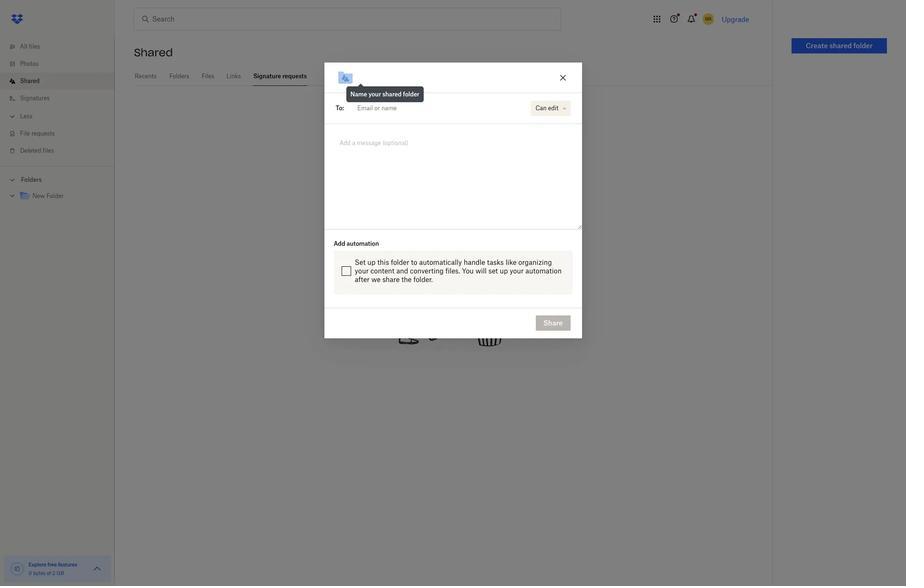 Task type: vqa. For each thing, say whether or not it's contained in the screenshot.
folder for Name your shared folder
yes



Task type: describe. For each thing, give the bounding box(es) containing it.
after
[[355, 275, 370, 283]]

recents link
[[134, 67, 157, 85]]

signatures,
[[425, 142, 469, 151]]

and
[[397, 267, 408, 275]]

share
[[383, 275, 400, 283]]

folder for name your shared folder
[[403, 91, 420, 98]]

share
[[544, 319, 563, 327]]

file requests
[[20, 130, 55, 137]]

shared inside button
[[830, 42, 852, 50]]

signature
[[253, 73, 281, 80]]

can edit
[[536, 104, 559, 112]]

no
[[357, 122, 371, 136]]

add
[[334, 240, 345, 247]]

2
[[52, 571, 55, 576]]

1 horizontal spatial shared
[[134, 46, 173, 59]]

folder inside button
[[854, 42, 873, 50]]

shared list item
[[0, 73, 115, 90]]

explore free features 0 bytes of 2 gb
[[29, 562, 77, 576]]

2 horizontal spatial requests
[[429, 122, 478, 136]]

less
[[20, 113, 32, 120]]

will
[[476, 267, 487, 275]]

set up this folder to automatically handle tasks like organizing your content and converting files. you will set up your automation after we share the folder.
[[355, 258, 562, 283]]

create shared folder button
[[792, 38, 888, 53]]

handle
[[464, 258, 485, 266]]

Add a message (optional) text field
[[336, 135, 571, 157]]

can edit button
[[532, 101, 571, 116]]

requests for signature requests
[[283, 73, 307, 80]]

none field inside sharing modal dialog
[[344, 99, 529, 118]]

folders inside folders button
[[21, 176, 42, 183]]

upgrade
[[722, 15, 750, 23]]

sharing modal dialog
[[324, 62, 582, 415]]

bytes
[[33, 571, 45, 576]]

name your shared folder
[[351, 91, 420, 98]]

shared inside sharing modal dialog
[[383, 91, 402, 98]]

photos link
[[8, 55, 115, 73]]

folders button
[[0, 172, 115, 187]]

like
[[506, 258, 517, 266]]

signature requests
[[253, 73, 307, 80]]

can
[[536, 104, 547, 112]]

dropbox image
[[8, 10, 27, 29]]

they'll
[[472, 142, 495, 151]]

deleted
[[20, 147, 41, 154]]

create shared folder
[[806, 42, 873, 50]]

signature requests link
[[253, 67, 307, 85]]

we
[[372, 275, 381, 283]]

files for deleted files
[[43, 147, 54, 154]]

your up after
[[355, 267, 369, 275]]

all files
[[20, 43, 40, 50]]

0 horizontal spatial up
[[368, 258, 376, 266]]

when
[[350, 142, 373, 151]]

new folder
[[32, 192, 64, 200]]

tasks
[[487, 258, 504, 266]]

new folder link
[[19, 190, 107, 203]]

here.
[[529, 142, 549, 151]]

less image
[[8, 112, 17, 121]]

add automation
[[334, 240, 379, 247]]

progress
[[494, 122, 542, 136]]

Name your shared folder text field
[[366, 72, 550, 83]]



Task type: locate. For each thing, give the bounding box(es) containing it.
tab list
[[134, 67, 772, 86]]

1 vertical spatial folder
[[403, 91, 420, 98]]

1 vertical spatial folders
[[21, 176, 42, 183]]

your
[[369, 91, 381, 98], [355, 267, 369, 275], [510, 267, 524, 275]]

folders left files
[[170, 73, 189, 80]]

list containing all files
[[0, 32, 115, 166]]

files
[[29, 43, 40, 50], [43, 147, 54, 154]]

folder right create
[[854, 42, 873, 50]]

requests right signature
[[283, 73, 307, 80]]

gb
[[57, 571, 64, 576]]

up
[[368, 258, 376, 266], [500, 267, 508, 275]]

shared link
[[8, 73, 115, 90]]

all files link
[[8, 38, 115, 55]]

2 vertical spatial folder
[[391, 258, 409, 266]]

deleted files
[[20, 147, 54, 154]]

files right all
[[29, 43, 40, 50]]

files right deleted
[[43, 147, 54, 154]]

0
[[29, 571, 32, 576]]

of
[[47, 571, 51, 576]]

shared
[[830, 42, 852, 50], [383, 91, 402, 98]]

folder
[[854, 42, 873, 50], [403, 91, 420, 98], [391, 258, 409, 266]]

requests inside tab list
[[283, 73, 307, 80]]

folder.
[[414, 275, 433, 283]]

1 horizontal spatial shared
[[830, 42, 852, 50]]

folder up and
[[391, 258, 409, 266]]

your right name
[[369, 91, 381, 98]]

new
[[32, 192, 45, 200]]

list
[[0, 32, 115, 166]]

all
[[20, 43, 27, 50]]

1 horizontal spatial requests
[[283, 73, 307, 80]]

edit
[[548, 104, 559, 112]]

signatures
[[20, 95, 50, 102]]

1 horizontal spatial folders
[[170, 73, 189, 80]]

0 horizontal spatial automation
[[347, 240, 379, 247]]

request
[[392, 142, 423, 151]]

links
[[227, 73, 241, 80]]

create
[[806, 42, 828, 50]]

shared up recents link
[[134, 46, 173, 59]]

0 vertical spatial automation
[[347, 240, 379, 247]]

set
[[489, 267, 498, 275]]

photos
[[20, 60, 39, 67]]

automation inside set up this folder to automatically handle tasks like organizing your content and converting files. you will set up your automation after we share the folder.
[[526, 267, 562, 275]]

1 vertical spatial up
[[500, 267, 508, 275]]

folder up contact name 'field'
[[403, 91, 420, 98]]

requests right file
[[31, 130, 55, 137]]

features
[[58, 562, 77, 568]]

1 vertical spatial shared
[[20, 77, 40, 85]]

set
[[355, 258, 366, 266]]

folders link
[[169, 67, 190, 85]]

no signature requests in progress
[[357, 122, 542, 136]]

to:
[[336, 105, 344, 112]]

automation up set
[[347, 240, 379, 247]]

links link
[[226, 67, 242, 85]]

requests up when you request signatures, they'll appear here.
[[429, 122, 478, 136]]

1 vertical spatial automation
[[526, 267, 562, 275]]

converting
[[410, 267, 444, 275]]

0 vertical spatial up
[[368, 258, 376, 266]]

1 horizontal spatial automation
[[526, 267, 562, 275]]

you
[[462, 267, 474, 275]]

the
[[402, 275, 412, 283]]

shared
[[134, 46, 173, 59], [20, 77, 40, 85]]

folders inside folders link
[[170, 73, 189, 80]]

1 vertical spatial shared
[[383, 91, 402, 98]]

automation down organizing
[[526, 267, 562, 275]]

to
[[411, 258, 418, 266]]

signatures link
[[8, 90, 115, 107]]

0 horizontal spatial requests
[[31, 130, 55, 137]]

quota usage element
[[10, 561, 25, 577]]

shared right name
[[383, 91, 402, 98]]

file
[[20, 130, 30, 137]]

files link
[[202, 67, 215, 85]]

shared right create
[[830, 42, 852, 50]]

tab list containing recents
[[134, 67, 772, 86]]

0 vertical spatial files
[[29, 43, 40, 50]]

None field
[[344, 99, 529, 118]]

content
[[371, 267, 395, 275]]

0 horizontal spatial folders
[[21, 176, 42, 183]]

0 vertical spatial shared
[[134, 46, 173, 59]]

file requests link
[[8, 125, 115, 142]]

you
[[375, 142, 390, 151]]

automation
[[347, 240, 379, 247], [526, 267, 562, 275]]

requests for file requests
[[31, 130, 55, 137]]

Contact name field
[[354, 101, 527, 116]]

0 horizontal spatial shared
[[383, 91, 402, 98]]

explore
[[29, 562, 46, 568]]

1 vertical spatial files
[[43, 147, 54, 154]]

1 horizontal spatial files
[[43, 147, 54, 154]]

files
[[202, 73, 215, 80]]

illustration of an empty shelf image
[[378, 205, 521, 349]]

0 vertical spatial folders
[[170, 73, 189, 80]]

folders up the 'new'
[[21, 176, 42, 183]]

folders
[[170, 73, 189, 80], [21, 176, 42, 183]]

signature
[[374, 122, 426, 136]]

requests
[[283, 73, 307, 80], [429, 122, 478, 136], [31, 130, 55, 137]]

organizing
[[519, 258, 552, 266]]

your down like
[[510, 267, 524, 275]]

1 horizontal spatial up
[[500, 267, 508, 275]]

recents
[[135, 73, 157, 80]]

share button
[[536, 316, 571, 331]]

0 horizontal spatial files
[[29, 43, 40, 50]]

0 vertical spatial folder
[[854, 42, 873, 50]]

in
[[481, 122, 491, 136]]

shared down photos
[[20, 77, 40, 85]]

shared inside list item
[[20, 77, 40, 85]]

when you request signatures, they'll appear here.
[[350, 142, 549, 151]]

folder for set up this folder to automatically handle tasks like organizing your content and converting files. you will set up your automation after we share the folder.
[[391, 258, 409, 266]]

this
[[378, 258, 389, 266]]

appear
[[497, 142, 526, 151]]

0 horizontal spatial shared
[[20, 77, 40, 85]]

folder inside set up this folder to automatically handle tasks like organizing your content and converting files. you will set up your automation after we share the folder.
[[391, 258, 409, 266]]

upgrade link
[[722, 15, 750, 23]]

0 vertical spatial shared
[[830, 42, 852, 50]]

files for all files
[[29, 43, 40, 50]]

free
[[48, 562, 57, 568]]

deleted files link
[[8, 142, 115, 159]]

automatically
[[419, 258, 462, 266]]

files.
[[446, 267, 461, 275]]

name
[[351, 91, 367, 98]]

folder
[[46, 192, 64, 200]]



